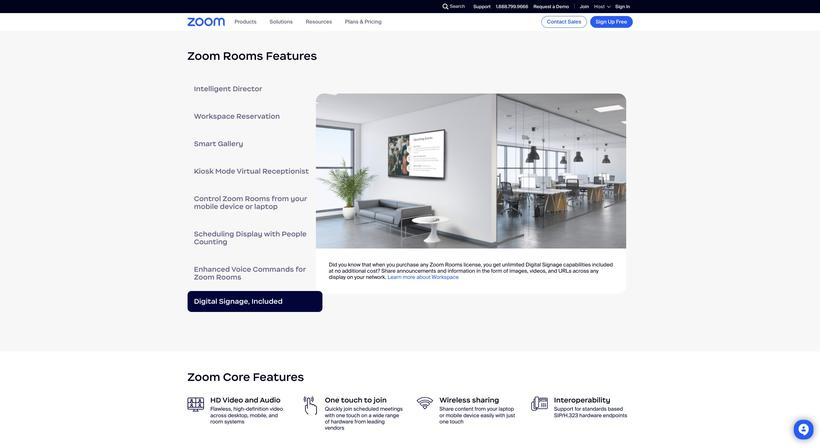 Task type: describe. For each thing, give the bounding box(es) containing it.
urls
[[559, 268, 572, 275]]

workspace inside "button"
[[194, 112, 235, 121]]

demo
[[557, 4, 569, 9]]

workspace inside card label element
[[432, 274, 459, 281]]

zoom logo image
[[188, 18, 225, 26]]

reservation
[[237, 112, 280, 121]]

products
[[235, 18, 257, 25]]

share inside did you know that when you purchase any zoom rooms license, you get unlimited digital signage capabilities included at no additional cost? share announcements and information in the form of images, videos, and urls across any display on your network.
[[382, 268, 396, 275]]

zoom inside enhanced voice commands for zoom rooms
[[194, 273, 215, 282]]

rooms inside enhanced voice commands for zoom rooms
[[216, 273, 241, 282]]

zoom inside control zoom rooms from your mobile device or laptop
[[223, 195, 243, 203]]

that
[[362, 262, 371, 269]]

learn more about workspace
[[388, 274, 459, 281]]

solutions button
[[270, 18, 293, 25]]

video
[[223, 397, 243, 405]]

digital inside button
[[194, 297, 217, 306]]

free
[[616, 18, 628, 25]]

join link
[[580, 4, 590, 9]]

standards
[[583, 406, 607, 413]]

enhanced voice commands for zoom rooms
[[194, 265, 306, 282]]

high-
[[234, 406, 246, 413]]

easily
[[481, 413, 495, 420]]

smart gallery
[[194, 140, 243, 148]]

digital inside did you know that when you purchase any zoom rooms license, you get unlimited digital signage capabilities included at no additional cost? share announcements and information in the form of images, videos, and urls across any display on your network.
[[526, 262, 541, 269]]

when
[[373, 262, 386, 269]]

sharing
[[472, 397, 499, 405]]

sip/h.323
[[555, 413, 579, 420]]

one inside one touch to join quickly join scheduled meetings with one touch on a wide range of hardware from leading vendors
[[336, 413, 345, 420]]

0 vertical spatial a
[[553, 4, 556, 9]]

hd video and audio flawless, high-definition video across desktop, mobile, and room systems
[[210, 397, 283, 426]]

in
[[627, 4, 631, 9]]

empty office floor image
[[316, 94, 627, 249]]

and right the mobile,
[[269, 413, 278, 420]]

digital signage, included
[[194, 297, 283, 306]]

scheduling display with people counting
[[194, 230, 307, 247]]

device inside control zoom rooms from your mobile device or laptop
[[220, 202, 244, 211]]

hd
[[210, 397, 221, 405]]

interoperability support for standards based sip/h.323 hardware endpoints
[[555, 397, 628, 420]]

1 horizontal spatial any
[[591, 268, 599, 275]]

signage
[[543, 262, 562, 269]]

zoom inside did you know that when you purchase any zoom rooms license, you get unlimited digital signage capabilities included at no additional cost? share announcements and information in the form of images, videos, and urls across any display on your network.
[[430, 262, 444, 269]]

finger tapping icon image
[[302, 397, 319, 416]]

room
[[210, 419, 223, 426]]

people
[[282, 230, 307, 239]]

images,
[[510, 268, 529, 275]]

or for share
[[440, 413, 445, 420]]

wide
[[373, 413, 384, 420]]

scheduling display with people counting button
[[188, 221, 323, 256]]

on inside one touch to join quickly join scheduled meetings with one touch on a wide range of hardware from leading vendors
[[362, 413, 368, 420]]

1 horizontal spatial join
[[374, 397, 387, 405]]

contact sales link
[[542, 16, 587, 28]]

range
[[386, 413, 399, 420]]

mobile inside wireless sharing share content from your laptop or mobile device easily with just one touch
[[446, 413, 462, 420]]

included
[[593, 262, 613, 269]]

just
[[507, 413, 515, 420]]

request a demo link
[[534, 4, 569, 9]]

more
[[403, 274, 416, 281]]

director
[[233, 85, 262, 93]]

did you know that when you purchase any zoom rooms license, you get unlimited digital signage capabilities included at no additional cost? share announcements and information in the form of images, videos, and urls across any display on your network.
[[329, 262, 613, 281]]

did
[[329, 262, 337, 269]]

touch right quickly
[[347, 413, 360, 420]]

intelligent
[[194, 85, 231, 93]]

control zoom rooms from your mobile device or laptop
[[194, 195, 307, 211]]

enhanced voice commands for zoom rooms button
[[188, 256, 323, 292]]

meetings
[[380, 406, 403, 413]]

control
[[194, 195, 221, 203]]

on inside did you know that when you purchase any zoom rooms license, you get unlimited digital signage capabilities included at no additional cost? share announcements and information in the form of images, videos, and urls across any display on your network.
[[347, 274, 353, 281]]

1 you from the left
[[339, 262, 347, 269]]

resources
[[306, 18, 332, 25]]

device inside wireless sharing share content from your laptop or mobile device easily with just one touch
[[464, 413, 480, 420]]

your inside wireless sharing share content from your laptop or mobile device easily with just one touch
[[488, 406, 498, 413]]

of inside did you know that when you purchase any zoom rooms license, you get unlimited digital signage capabilities included at no additional cost? share announcements and information in the form of images, videos, and urls across any display on your network.
[[504, 268, 509, 275]]

mobile inside control zoom rooms from your mobile device or laptop
[[194, 202, 218, 211]]

1 vertical spatial join
[[344, 406, 352, 413]]

workspace reservation
[[194, 112, 280, 121]]

tab list containing intelligent director
[[188, 75, 323, 313]]

and up definition at the left of page
[[245, 397, 259, 405]]

smart gallery button
[[188, 130, 323, 158]]

flawless,
[[210, 406, 232, 413]]

capabilities
[[564, 262, 591, 269]]

plans & pricing
[[345, 18, 382, 25]]

commands
[[253, 265, 294, 274]]

quickly
[[325, 406, 343, 413]]

endpoints
[[604, 413, 628, 420]]

products button
[[235, 18, 257, 25]]

desktop,
[[228, 413, 249, 420]]

telephone image
[[532, 397, 548, 412]]

features for zoom rooms features
[[266, 49, 317, 63]]

features for zoom core features
[[253, 371, 304, 385]]

counting
[[194, 238, 228, 247]]

for inside interoperability support for standards based sip/h.323 hardware endpoints
[[575, 406, 582, 413]]

wireless sharing share content from your laptop or mobile device easily with just one touch
[[440, 397, 515, 426]]

plans
[[345, 18, 359, 25]]

support link
[[474, 4, 491, 9]]

digital signage, included button
[[188, 292, 323, 313]]

request
[[534, 4, 552, 9]]

in
[[477, 268, 481, 275]]



Task type: vqa. For each thing, say whether or not it's contained in the screenshot.
Features?
no



Task type: locate. For each thing, give the bounding box(es) containing it.
1 vertical spatial device
[[464, 413, 480, 420]]

about
[[417, 274, 431, 281]]

0 horizontal spatial workspace
[[194, 112, 235, 121]]

on
[[347, 274, 353, 281], [362, 413, 368, 420]]

0 horizontal spatial mobile
[[194, 202, 218, 211]]

0 vertical spatial digital
[[526, 262, 541, 269]]

workspace
[[194, 112, 235, 121], [432, 274, 459, 281]]

form
[[491, 268, 503, 275]]

0 vertical spatial workspace
[[194, 112, 235, 121]]

1 horizontal spatial or
[[440, 413, 445, 420]]

touch inside wireless sharing share content from your laptop or mobile device easily with just one touch
[[450, 419, 464, 426]]

on left wide on the bottom left of the page
[[362, 413, 368, 420]]

mode
[[215, 167, 235, 176]]

tabbed carousel element
[[188, 75, 633, 313]]

join
[[580, 4, 590, 9]]

kiosk
[[194, 167, 214, 176]]

0 horizontal spatial support
[[474, 4, 491, 9]]

0 horizontal spatial of
[[325, 419, 330, 426]]

1 horizontal spatial on
[[362, 413, 368, 420]]

zoom rooms features
[[188, 49, 317, 63]]

1 vertical spatial a
[[369, 413, 372, 420]]

resources button
[[306, 18, 332, 25]]

with inside one touch to join quickly join scheduled meetings with one touch on a wide range of hardware from leading vendors
[[325, 413, 335, 420]]

you right when
[[387, 262, 395, 269]]

1 horizontal spatial a
[[553, 4, 556, 9]]

control zoom rooms from your mobile device or laptop button
[[188, 185, 323, 221]]

search
[[450, 3, 465, 9]]

0 vertical spatial mobile
[[194, 202, 218, 211]]

2 horizontal spatial you
[[484, 262, 492, 269]]

additional
[[342, 268, 366, 275]]

purchase
[[397, 262, 419, 269]]

information
[[448, 268, 476, 275]]

enhanced
[[194, 265, 230, 274]]

you
[[339, 262, 347, 269], [387, 262, 395, 269], [484, 262, 492, 269]]

1 horizontal spatial share
[[440, 406, 454, 413]]

1 vertical spatial on
[[362, 413, 368, 420]]

0 vertical spatial share
[[382, 268, 396, 275]]

based
[[608, 406, 623, 413]]

1 vertical spatial digital
[[194, 297, 217, 306]]

1 vertical spatial of
[[325, 419, 330, 426]]

one inside wireless sharing share content from your laptop or mobile device easily with just one touch
[[440, 419, 449, 426]]

hardware inside one touch to join quickly join scheduled meetings with one touch on a wide range of hardware from leading vendors
[[331, 419, 354, 426]]

no
[[335, 268, 341, 275]]

digital left signage,
[[194, 297, 217, 306]]

and left the urls
[[548, 268, 558, 275]]

join right quickly
[[344, 406, 352, 413]]

from down sharing
[[475, 406, 486, 413]]

unlimited
[[502, 262, 525, 269]]

0 vertical spatial for
[[296, 265, 306, 274]]

voice
[[232, 265, 251, 274]]

any right the urls
[[591, 268, 599, 275]]

hardware down quickly
[[331, 419, 354, 426]]

0 horizontal spatial for
[[296, 265, 306, 274]]

0 vertical spatial on
[[347, 274, 353, 281]]

one up vendors
[[336, 413, 345, 420]]

one down the wireless
[[440, 419, 449, 426]]

of inside one touch to join quickly join scheduled meetings with one touch on a wide range of hardware from leading vendors
[[325, 419, 330, 426]]

vendors
[[325, 425, 345, 432]]

sign in link
[[616, 4, 631, 9]]

a left demo
[[553, 4, 556, 9]]

digital left 'signage' on the bottom right of the page
[[526, 262, 541, 269]]

0 horizontal spatial from
[[272, 195, 289, 203]]

2 horizontal spatial your
[[488, 406, 498, 413]]

2 horizontal spatial with
[[496, 413, 506, 420]]

1 vertical spatial workspace
[[432, 274, 459, 281]]

across inside hd video and audio flawless, high-definition video across desktop, mobile, and room systems
[[210, 413, 227, 420]]

1.888.799.9666 link
[[496, 4, 529, 9]]

1 vertical spatial across
[[210, 413, 227, 420]]

support down interoperability
[[555, 406, 574, 413]]

any up about
[[420, 262, 429, 269]]

1 horizontal spatial support
[[555, 406, 574, 413]]

laptop right easily
[[499, 406, 514, 413]]

you left get
[[484, 262, 492, 269]]

1 vertical spatial share
[[440, 406, 454, 413]]

0 horizontal spatial with
[[264, 230, 280, 239]]

device up display at bottom left
[[220, 202, 244, 211]]

rooms
[[223, 49, 263, 63], [245, 195, 270, 203], [445, 262, 463, 269], [216, 273, 241, 282]]

0 horizontal spatial laptop
[[254, 202, 278, 211]]

1 horizontal spatial you
[[387, 262, 395, 269]]

device left easily
[[464, 413, 480, 420]]

1 vertical spatial your
[[355, 274, 365, 281]]

rooms inside control zoom rooms from your mobile device or laptop
[[245, 195, 270, 203]]

and right about
[[438, 268, 447, 275]]

or inside control zoom rooms from your mobile device or laptop
[[245, 202, 253, 211]]

interoperability
[[555, 397, 611, 405]]

share inside wireless sharing share content from your laptop or mobile device easily with just one touch
[[440, 406, 454, 413]]

support inside interoperability support for standards based sip/h.323 hardware endpoints
[[555, 406, 574, 413]]

sign for sign in
[[616, 4, 626, 9]]

with inside wireless sharing share content from your laptop or mobile device easily with just one touch
[[496, 413, 506, 420]]

search image
[[443, 4, 449, 10], [443, 4, 449, 10]]

or up display at bottom left
[[245, 202, 253, 211]]

1 horizontal spatial from
[[355, 419, 366, 426]]

0 vertical spatial from
[[272, 195, 289, 203]]

tab list
[[188, 75, 323, 313]]

0 horizontal spatial join
[[344, 406, 352, 413]]

1 horizontal spatial of
[[504, 268, 509, 275]]

0 vertical spatial across
[[573, 268, 589, 275]]

your down sharing
[[488, 406, 498, 413]]

on right display
[[347, 274, 353, 281]]

mobile down the wireless
[[446, 413, 462, 420]]

1 horizontal spatial device
[[464, 413, 480, 420]]

None search field
[[419, 1, 444, 12]]

sign left up
[[596, 18, 607, 25]]

from inside wireless sharing share content from your laptop or mobile device easily with just one touch
[[475, 406, 486, 413]]

your inside did you know that when you purchase any zoom rooms license, you get unlimited digital signage capabilities included at no additional cost? share announcements and information in the form of images, videos, and urls across any display on your network.
[[355, 274, 365, 281]]

features
[[266, 49, 317, 63], [253, 371, 304, 385]]

sign up free
[[596, 18, 628, 25]]

or inside wireless sharing share content from your laptop or mobile device easily with just one touch
[[440, 413, 445, 420]]

your inside control zoom rooms from your mobile device or laptop
[[291, 195, 307, 203]]

0 vertical spatial your
[[291, 195, 307, 203]]

0 horizontal spatial digital
[[194, 297, 217, 306]]

share down the wireless
[[440, 406, 454, 413]]

0 vertical spatial sign
[[616, 4, 626, 9]]

support right search
[[474, 4, 491, 9]]

0 vertical spatial device
[[220, 202, 244, 211]]

1 vertical spatial support
[[555, 406, 574, 413]]

touch
[[341, 397, 363, 405], [347, 413, 360, 420], [450, 419, 464, 426]]

0 vertical spatial support
[[474, 4, 491, 9]]

3 you from the left
[[484, 262, 492, 269]]

video
[[270, 406, 283, 413]]

four people on a computer screen image
[[188, 397, 204, 414]]

know
[[348, 262, 361, 269]]

content
[[455, 406, 474, 413]]

kiosk mode virtual receptionist
[[194, 167, 309, 176]]

workspace down intelligent at the left top of page
[[194, 112, 235, 121]]

workspace right about
[[432, 274, 459, 281]]

0 horizontal spatial your
[[291, 195, 307, 203]]

0 horizontal spatial device
[[220, 202, 244, 211]]

or for rooms
[[245, 202, 253, 211]]

0 vertical spatial laptop
[[254, 202, 278, 211]]

wireless sharing image
[[417, 397, 433, 411]]

1 vertical spatial sign
[[596, 18, 607, 25]]

join right to
[[374, 397, 387, 405]]

hardware inside interoperability support for standards based sip/h.323 hardware endpoints
[[580, 413, 602, 420]]

of down quickly
[[325, 419, 330, 426]]

for right commands
[[296, 265, 306, 274]]

touch left to
[[341, 397, 363, 405]]

2 you from the left
[[387, 262, 395, 269]]

1 horizontal spatial for
[[575, 406, 582, 413]]

kiosk mode virtual receptionist button
[[188, 158, 323, 185]]

sign for sign up free
[[596, 18, 607, 25]]

sign left in
[[616, 4, 626, 9]]

0 horizontal spatial or
[[245, 202, 253, 211]]

1 vertical spatial mobile
[[446, 413, 462, 420]]

learn more about workspace link
[[388, 274, 459, 281]]

touch down content
[[450, 419, 464, 426]]

0 horizontal spatial share
[[382, 268, 396, 275]]

display
[[329, 274, 346, 281]]

0 vertical spatial of
[[504, 268, 509, 275]]

with up vendors
[[325, 413, 335, 420]]

or
[[245, 202, 253, 211], [440, 413, 445, 420]]

display
[[236, 230, 263, 239]]

or down the wireless
[[440, 413, 445, 420]]

workspace reservation button
[[188, 103, 323, 130]]

laptop
[[254, 202, 278, 211], [499, 406, 514, 413]]

with left just
[[496, 413, 506, 420]]

your down receptionist
[[291, 195, 307, 203]]

digital signage, included group
[[316, 94, 627, 294]]

signage,
[[219, 297, 250, 306]]

with inside "scheduling display with people counting"
[[264, 230, 280, 239]]

&
[[360, 18, 364, 25]]

intelligent director
[[194, 85, 262, 93]]

pricing
[[365, 18, 382, 25]]

a inside one touch to join quickly join scheduled meetings with one touch on a wide range of hardware from leading vendors
[[369, 413, 372, 420]]

1 horizontal spatial one
[[440, 419, 449, 426]]

mobile,
[[250, 413, 268, 420]]

0 horizontal spatial a
[[369, 413, 372, 420]]

0 horizontal spatial sign
[[596, 18, 607, 25]]

1 horizontal spatial across
[[573, 268, 589, 275]]

any
[[420, 262, 429, 269], [591, 268, 599, 275]]

0 horizontal spatial on
[[347, 274, 353, 281]]

rooms inside did you know that when you purchase any zoom rooms license, you get unlimited digital signage capabilities included at no additional cost? share announcements and information in the form of images, videos, and urls across any display on your network.
[[445, 262, 463, 269]]

included
[[252, 297, 283, 306]]

1 horizontal spatial sign
[[616, 4, 626, 9]]

0 horizontal spatial one
[[336, 413, 345, 420]]

from down scheduled
[[355, 419, 366, 426]]

one
[[325, 397, 340, 405]]

network.
[[366, 274, 387, 281]]

0 horizontal spatial you
[[339, 262, 347, 269]]

1 horizontal spatial mobile
[[446, 413, 462, 420]]

share right cost?
[[382, 268, 396, 275]]

1 horizontal spatial workspace
[[432, 274, 459, 281]]

laptop up display at bottom left
[[254, 202, 278, 211]]

a
[[553, 4, 556, 9], [369, 413, 372, 420]]

2 vertical spatial from
[[355, 419, 366, 426]]

laptop inside wireless sharing share content from your laptop or mobile device easily with just one touch
[[499, 406, 514, 413]]

smart
[[194, 140, 216, 148]]

contact
[[547, 18, 567, 25]]

cost?
[[367, 268, 380, 275]]

0 horizontal spatial across
[[210, 413, 227, 420]]

mobile up the scheduling
[[194, 202, 218, 211]]

across down hd
[[210, 413, 227, 420]]

host button
[[595, 4, 611, 9]]

1 horizontal spatial with
[[325, 413, 335, 420]]

one touch to join quickly join scheduled meetings with one touch on a wide range of hardware from leading vendors
[[325, 397, 403, 432]]

of right form
[[504, 268, 509, 275]]

virtual
[[237, 167, 261, 176]]

intelligent director button
[[188, 75, 323, 103]]

1 horizontal spatial laptop
[[499, 406, 514, 413]]

license,
[[464, 262, 482, 269]]

your
[[291, 195, 307, 203], [355, 274, 365, 281], [488, 406, 498, 413]]

from down receptionist
[[272, 195, 289, 203]]

1 vertical spatial features
[[253, 371, 304, 385]]

scheduling
[[194, 230, 234, 239]]

0 vertical spatial features
[[266, 49, 317, 63]]

1 vertical spatial laptop
[[499, 406, 514, 413]]

0 vertical spatial or
[[245, 202, 253, 211]]

0 vertical spatial join
[[374, 397, 387, 405]]

1 horizontal spatial your
[[355, 274, 365, 281]]

across inside did you know that when you purchase any zoom rooms license, you get unlimited digital signage capabilities included at no additional cost? share announcements and information in the form of images, videos, and urls across any display on your network.
[[573, 268, 589, 275]]

up
[[608, 18, 615, 25]]

digital
[[526, 262, 541, 269], [194, 297, 217, 306]]

0 horizontal spatial hardware
[[331, 419, 354, 426]]

host
[[595, 4, 605, 9]]

systems
[[224, 419, 245, 426]]

1 horizontal spatial hardware
[[580, 413, 602, 420]]

for down interoperability
[[575, 406, 582, 413]]

a left wide on the bottom left of the page
[[369, 413, 372, 420]]

2 vertical spatial your
[[488, 406, 498, 413]]

1 vertical spatial for
[[575, 406, 582, 413]]

card label element
[[316, 94, 627, 294]]

leading
[[367, 419, 385, 426]]

for inside enhanced voice commands for zoom rooms
[[296, 265, 306, 274]]

0 horizontal spatial any
[[420, 262, 429, 269]]

at
[[329, 268, 334, 275]]

hardware down interoperability
[[580, 413, 602, 420]]

your down know
[[355, 274, 365, 281]]

sign up free link
[[591, 16, 633, 28]]

2 horizontal spatial from
[[475, 406, 486, 413]]

1 horizontal spatial digital
[[526, 262, 541, 269]]

you right 'did'
[[339, 262, 347, 269]]

audio
[[260, 397, 281, 405]]

sign in
[[616, 4, 631, 9]]

laptop inside control zoom rooms from your mobile device or laptop
[[254, 202, 278, 211]]

1 vertical spatial or
[[440, 413, 445, 420]]

across right the urls
[[573, 268, 589, 275]]

with left people
[[264, 230, 280, 239]]

1 vertical spatial from
[[475, 406, 486, 413]]

from inside one touch to join quickly join scheduled meetings with one touch on a wide range of hardware from leading vendors
[[355, 419, 366, 426]]

from inside control zoom rooms from your mobile device or laptop
[[272, 195, 289, 203]]

wireless
[[440, 397, 471, 405]]



